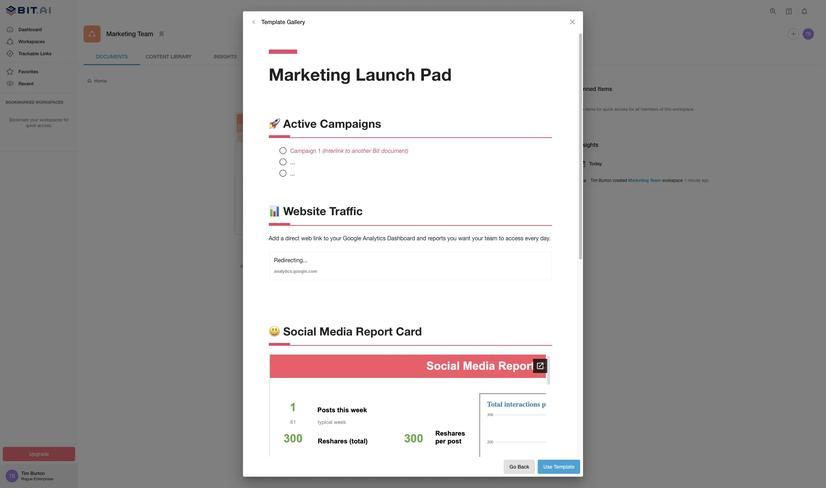 Task type: locate. For each thing, give the bounding box(es) containing it.
workspace
[[662, 178, 683, 183], [331, 264, 355, 269]]

0 vertical spatial access
[[615, 107, 628, 112]]

0 horizontal spatial workspace
[[331, 264, 355, 269]]

1 horizontal spatial marketing
[[269, 64, 351, 84]]

0 horizontal spatial created
[[299, 264, 315, 269]]

workspace down documents.
[[331, 264, 355, 269]]

created left marketing team link
[[613, 178, 627, 183]]

or left folders
[[276, 264, 281, 269]]

to right link
[[324, 235, 329, 242]]

added
[[307, 271, 321, 276]]

workspace inside tim burton created marketing team workspace 1 minute ago
[[662, 178, 683, 183]]

1 vertical spatial access
[[506, 235, 524, 242]]

workspaces
[[39, 117, 62, 122]]

documents.
[[337, 250, 368, 257]]

enterprises
[[34, 477, 53, 482]]

home
[[94, 78, 107, 84]]

bit
[[373, 148, 380, 154]]

every
[[525, 235, 539, 242]]

to
[[345, 148, 350, 154], [324, 235, 329, 242], [499, 235, 504, 242], [388, 264, 392, 269], [409, 264, 413, 269], [323, 271, 327, 276]]

created up added on the left bottom of the page
[[299, 264, 315, 269]]

workspaces
[[36, 100, 63, 104]]

any
[[240, 264, 249, 269]]

recent
[[18, 81, 34, 87]]

1 horizontal spatial workspace
[[662, 178, 683, 183]]

go back
[[510, 464, 529, 470]]

media
[[320, 325, 353, 338]]

1 horizontal spatial access
[[615, 107, 628, 112]]

this right added on the left bottom of the page
[[329, 271, 336, 276]]

workspace left minute
[[662, 178, 683, 183]]

workspace. right the of
[[673, 107, 695, 112]]

tim inside tim burton rogue enterprises
[[21, 471, 29, 477]]

visible
[[372, 264, 386, 269]]

your up any
[[330, 235, 341, 242]]

1 horizontal spatial 1
[[684, 178, 687, 183]]

1 vertical spatial tim
[[21, 471, 29, 477]]

0 vertical spatial insights
[[214, 53, 237, 59]]

a
[[281, 235, 284, 242]]

burton inside tim burton created marketing team workspace 1 minute ago
[[599, 178, 612, 183]]

1 horizontal spatial quick
[[603, 107, 613, 112]]

items
[[585, 107, 596, 112]]

0 vertical spatial tim
[[591, 178, 598, 183]]

access
[[615, 107, 628, 112], [506, 235, 524, 242]]

go
[[510, 464, 516, 470]]

tb
[[806, 32, 811, 36], [9, 474, 15, 479]]

1 vertical spatial you
[[393, 264, 401, 269]]

workspace. down will
[[338, 271, 363, 276]]

team
[[138, 30, 153, 38], [650, 178, 661, 183]]

home link
[[86, 78, 107, 84]]

trackable links
[[18, 51, 52, 56]]

1 horizontal spatial team
[[650, 178, 661, 183]]

template gallery
[[261, 18, 305, 25]]

quick right items
[[603, 107, 613, 112]]

you right visible
[[393, 264, 401, 269]]

0 vertical spatial 1
[[318, 148, 321, 154]]

access.
[[37, 123, 52, 128]]

your up access.
[[30, 117, 38, 122]]

dashboard
[[18, 26, 42, 32], [387, 235, 415, 242]]

1 vertical spatial created
[[299, 264, 315, 269]]

tim down today
[[591, 178, 598, 183]]

1 vertical spatial ...
[[290, 170, 295, 177]]

0 horizontal spatial your
[[30, 117, 38, 122]]

dashboard left and at the right top
[[387, 235, 415, 242]]

tab list
[[84, 48, 815, 65]]

upgrade
[[29, 451, 49, 457]]

0 vertical spatial template
[[261, 18, 285, 25]]

insights
[[214, 53, 237, 59], [578, 141, 599, 148]]

1 vertical spatial burton
[[30, 471, 45, 477]]

2 horizontal spatial your
[[472, 235, 483, 242]]

1 vertical spatial template
[[554, 464, 575, 470]]

bookmark your workspaces for quick access.
[[9, 117, 69, 128]]

today
[[589, 161, 602, 166]]

2 horizontal spatial marketing
[[629, 178, 649, 183]]

0 vertical spatial you
[[447, 235, 457, 242]]

(interlink to another bit document) link
[[323, 148, 408, 154]]

rogue
[[21, 477, 33, 482]]

marketing for marketing launch pad
[[269, 64, 351, 84]]

your inside bookmark your workspaces for quick access.
[[30, 117, 38, 122]]

burton down today
[[599, 178, 612, 183]]

1 vertical spatial workspace.
[[338, 271, 363, 276]]

1 vertical spatial team
[[650, 178, 661, 183]]

1 vertical spatial quick
[[26, 123, 36, 128]]

another
[[352, 148, 371, 154]]

template right use at the right bottom of the page
[[554, 464, 575, 470]]

or right visible
[[403, 264, 407, 269]]

0 horizontal spatial workspace.
[[338, 271, 363, 276]]

burton
[[599, 178, 612, 183], [30, 471, 45, 477]]

burton for enterprises
[[30, 471, 45, 477]]

0 vertical spatial this
[[665, 107, 672, 112]]

2 horizontal spatial for
[[629, 107, 634, 112]]

for left the all
[[629, 107, 634, 112]]

1 horizontal spatial burton
[[599, 178, 612, 183]]

to right visible
[[388, 264, 392, 269]]

0 vertical spatial ...
[[290, 159, 295, 165]]

quick down bookmark at left top
[[26, 123, 36, 128]]

0 horizontal spatial for
[[64, 117, 69, 122]]

recent button
[[0, 78, 78, 90]]

traffic
[[329, 205, 363, 218]]

and
[[417, 235, 426, 242]]

minute
[[688, 178, 701, 183]]

1 left minute
[[684, 178, 687, 183]]

1 vertical spatial insights
[[578, 141, 599, 148]]

burton up enterprises
[[30, 471, 45, 477]]

social
[[283, 325, 316, 338]]

0 vertical spatial tb
[[806, 32, 811, 36]]

dashboard up workspaces
[[18, 26, 42, 32]]

😃 social media report card
[[269, 325, 422, 338]]

add
[[269, 235, 279, 242]]

campaign 1 link
[[290, 148, 323, 154]]

folders
[[282, 264, 297, 269]]

0 vertical spatial burton
[[599, 178, 612, 183]]

items
[[598, 85, 612, 92]]

tab list containing documents
[[84, 48, 815, 65]]

insights link
[[197, 48, 254, 65]]

0 vertical spatial workspace
[[662, 178, 683, 183]]

1 horizontal spatial dashboard
[[387, 235, 415, 242]]

tim for enterprises
[[21, 471, 29, 477]]

2 vertical spatial this
[[329, 271, 336, 276]]

marketing team link
[[629, 178, 661, 183]]

0 horizontal spatial or
[[276, 264, 281, 269]]

1 horizontal spatial created
[[613, 178, 627, 183]]

1 horizontal spatial tim
[[591, 178, 598, 183]]

burton inside tim burton rogue enterprises
[[30, 471, 45, 477]]

marketing launch pad dialog
[[243, 11, 583, 489]]

1 left (interlink at the left top of the page
[[318, 148, 321, 154]]

0 horizontal spatial 1
[[318, 148, 321, 154]]

documents link
[[84, 48, 140, 65]]

1 horizontal spatial template
[[554, 464, 575, 470]]

go back button
[[504, 460, 535, 474]]

access left the all
[[615, 107, 628, 112]]

0 horizontal spatial access
[[506, 235, 524, 242]]

created inside "any documents or folders created in this workspace will be visible to you or to anyone added to this workspace."
[[299, 264, 315, 269]]

1 vertical spatial marketing
[[269, 64, 351, 84]]

0 horizontal spatial insights
[[214, 53, 237, 59]]

reports
[[428, 235, 446, 242]]

have
[[312, 250, 324, 257]]

template left gallery
[[261, 18, 285, 25]]

0 horizontal spatial marketing
[[106, 30, 136, 38]]

for
[[597, 107, 602, 112], [629, 107, 634, 112], [64, 117, 69, 122]]

1 vertical spatial 1
[[684, 178, 687, 183]]

0 horizontal spatial you
[[393, 264, 401, 269]]

0 horizontal spatial tb
[[9, 474, 15, 479]]

1 inside tim burton created marketing team workspace 1 minute ago
[[684, 178, 687, 183]]

this right the in
[[322, 264, 330, 269]]

(interlink
[[323, 148, 344, 154]]

this right the of
[[665, 107, 672, 112]]

to right team
[[499, 235, 504, 242]]

add a direct web link to your google analytics dashboard and reports you want your team to access every day.
[[269, 235, 551, 242]]

for right items
[[597, 107, 602, 112]]

for right workspaces
[[64, 117, 69, 122]]

created
[[613, 178, 627, 183], [299, 264, 315, 269]]

0 vertical spatial marketing
[[106, 30, 136, 38]]

access inside marketing launch pad dialog
[[506, 235, 524, 242]]

settings
[[270, 53, 294, 59]]

1 horizontal spatial tb
[[806, 32, 811, 36]]

0 vertical spatial workspace.
[[673, 107, 695, 112]]

0 vertical spatial dashboard
[[18, 26, 42, 32]]

access left every
[[506, 235, 524, 242]]

1 or from the left
[[276, 264, 281, 269]]

of
[[660, 107, 664, 112]]

1 horizontal spatial or
[[403, 264, 407, 269]]

0 horizontal spatial dashboard
[[18, 26, 42, 32]]

0 vertical spatial created
[[613, 178, 627, 183]]

don't
[[297, 250, 310, 257]]

workspace. inside "any documents or folders created in this workspace will be visible to you or to anyone added to this workspace."
[[338, 271, 363, 276]]

you
[[447, 235, 457, 242], [393, 264, 401, 269]]

you inside marketing launch pad dialog
[[447, 235, 457, 242]]

tim up rogue at bottom left
[[21, 471, 29, 477]]

0 horizontal spatial team
[[138, 30, 153, 38]]

any documents or folders created in this workspace will be visible to you or to anyone added to this workspace.
[[240, 264, 413, 276]]

tim inside tim burton created marketing team workspace 1 minute ago
[[591, 178, 598, 183]]

2 vertical spatial marketing
[[629, 178, 649, 183]]

marketing inside dialog
[[269, 64, 351, 84]]

0 horizontal spatial tim
[[21, 471, 29, 477]]

tim
[[591, 178, 598, 183], [21, 471, 29, 477]]

you inside "any documents or folders created in this workspace will be visible to you or to anyone added to this workspace."
[[393, 264, 401, 269]]

pinned items
[[578, 85, 612, 92]]

tim burton created marketing team workspace 1 minute ago
[[591, 178, 709, 183]]

links
[[40, 51, 52, 56]]

workspace.
[[673, 107, 695, 112], [338, 271, 363, 276]]

1 vertical spatial dashboard
[[387, 235, 415, 242]]

you left "want"
[[447, 235, 457, 242]]

0 horizontal spatial burton
[[30, 471, 45, 477]]

1
[[318, 148, 321, 154], [684, 178, 687, 183]]

1 vertical spatial workspace
[[331, 264, 355, 269]]

your right "want"
[[472, 235, 483, 242]]

0 horizontal spatial template
[[261, 18, 285, 25]]

0 horizontal spatial quick
[[26, 123, 36, 128]]

1 horizontal spatial you
[[447, 235, 457, 242]]



Task type: describe. For each thing, give the bounding box(es) containing it.
workspaces button
[[0, 35, 78, 47]]

be
[[365, 264, 371, 269]]

template inside use template button
[[554, 464, 575, 470]]

1 horizontal spatial workspace.
[[673, 107, 695, 112]]

tb inside tb button
[[806, 32, 811, 36]]

insights inside 'link'
[[214, 53, 237, 59]]

0 vertical spatial quick
[[603, 107, 613, 112]]

website
[[283, 205, 326, 218]]

pad
[[420, 64, 452, 84]]

active
[[283, 117, 317, 130]]

1 vertical spatial this
[[322, 264, 330, 269]]

1 inside marketing launch pad dialog
[[318, 148, 321, 154]]

dashboard button
[[0, 23, 78, 35]]

🚀
[[269, 117, 280, 130]]

dashboard inside button
[[18, 26, 42, 32]]

content library link
[[140, 48, 197, 65]]

report
[[356, 325, 393, 338]]

2 or from the left
[[403, 264, 407, 269]]

tim for marketing
[[591, 178, 598, 183]]

🚀 active campaigns
[[269, 117, 381, 130]]

you don't have any documents.
[[285, 250, 368, 257]]

use template button
[[538, 460, 580, 474]]

card
[[396, 325, 422, 338]]

web
[[301, 235, 312, 242]]

ago
[[702, 178, 709, 183]]

2 ... from the top
[[290, 170, 295, 177]]

1 horizontal spatial for
[[597, 107, 602, 112]]

team
[[485, 235, 498, 242]]

0 vertical spatial team
[[138, 30, 153, 38]]

use
[[544, 464, 552, 470]]

marketing for marketing team
[[106, 30, 136, 38]]

created inside tim burton created marketing team workspace 1 minute ago
[[613, 178, 627, 183]]

analytics
[[363, 235, 386, 242]]

marketing team
[[106, 30, 153, 38]]

settings link
[[254, 48, 310, 65]]

trackable
[[18, 51, 39, 56]]

bookmarked workspaces
[[6, 100, 63, 104]]

back
[[518, 464, 529, 470]]

documents
[[250, 264, 275, 269]]

1 ... from the top
[[290, 159, 295, 165]]

bookmarked
[[6, 100, 35, 104]]

for inside bookmark your workspaces for quick access.
[[64, 117, 69, 122]]

you for want
[[447, 235, 457, 242]]

anyone
[[290, 271, 306, 276]]

you for or
[[393, 264, 401, 269]]

dashboard inside marketing launch pad dialog
[[387, 235, 415, 242]]

bookmark
[[9, 117, 29, 122]]

favorites
[[18, 69, 38, 74]]

any
[[326, 250, 335, 257]]

in
[[317, 264, 321, 269]]

link
[[313, 235, 322, 242]]

analytics.google.com
[[274, 269, 317, 274]]

to right added on the left bottom of the page
[[323, 271, 327, 276]]

pinned
[[578, 85, 596, 92]]

redirecting...
[[274, 257, 308, 264]]

all
[[635, 107, 640, 112]]

quick inside bookmark your workspaces for quick access.
[[26, 123, 36, 128]]

tim burton rogue enterprises
[[21, 471, 53, 482]]

📊 website traffic
[[269, 205, 363, 218]]

direct
[[285, 235, 300, 242]]

burton for marketing
[[599, 178, 612, 183]]

to left another
[[345, 148, 350, 154]]

bookmark image
[[157, 30, 166, 38]]

want
[[458, 235, 471, 242]]

gallery
[[287, 18, 305, 25]]

workspace inside "any documents or folders created in this workspace will be visible to you or to anyone added to this workspace."
[[331, 264, 355, 269]]

to down add a direct web link to your google analytics dashboard and reports you want your team to access every day.
[[409, 264, 413, 269]]

workspaces
[[18, 39, 45, 44]]

google
[[343, 235, 361, 242]]

day.
[[540, 235, 551, 242]]

content
[[146, 53, 169, 59]]

marketing launch pad
[[269, 64, 452, 84]]

1 horizontal spatial insights
[[578, 141, 599, 148]]

campaigns
[[320, 117, 381, 130]]

will
[[357, 264, 364, 269]]

library
[[171, 53, 192, 59]]

pin items for quick access for all members of this workspace.
[[578, 107, 695, 112]]

upgrade button
[[3, 447, 75, 462]]

📊
[[269, 205, 280, 218]]

launch
[[356, 64, 416, 84]]

members
[[641, 107, 659, 112]]

use template
[[544, 464, 575, 470]]

favorites button
[[0, 66, 78, 78]]

content library
[[146, 53, 192, 59]]

tb button
[[802, 27, 815, 41]]

1 horizontal spatial your
[[330, 235, 341, 242]]

1 vertical spatial tb
[[9, 474, 15, 479]]

document)
[[381, 148, 408, 154]]



Task type: vqa. For each thing, say whether or not it's contained in the screenshot.
second ... from the bottom
yes



